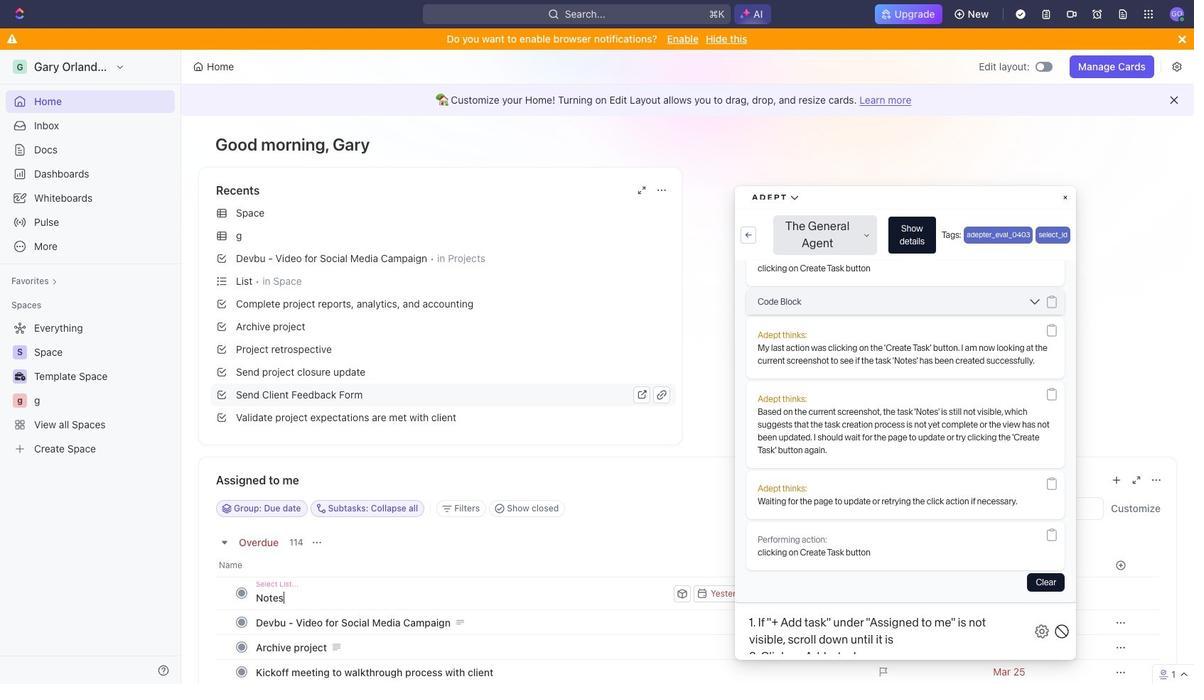 Task type: vqa. For each thing, say whether or not it's contained in the screenshot.
me
no



Task type: locate. For each thing, give the bounding box(es) containing it.
Search tasks... text field
[[961, 498, 1103, 520]]

sidebar navigation
[[0, 50, 184, 685]]

Task name or type '/' for commands text field
[[256, 587, 671, 609]]

alert
[[181, 85, 1194, 116]]

business time image
[[15, 373, 25, 381]]

gary orlando's workspace, , element
[[13, 60, 27, 74]]

tree
[[6, 317, 175, 461]]



Task type: describe. For each thing, give the bounding box(es) containing it.
space, , element
[[13, 346, 27, 360]]

g, , element
[[13, 394, 27, 408]]

tree inside sidebar navigation
[[6, 317, 175, 461]]



